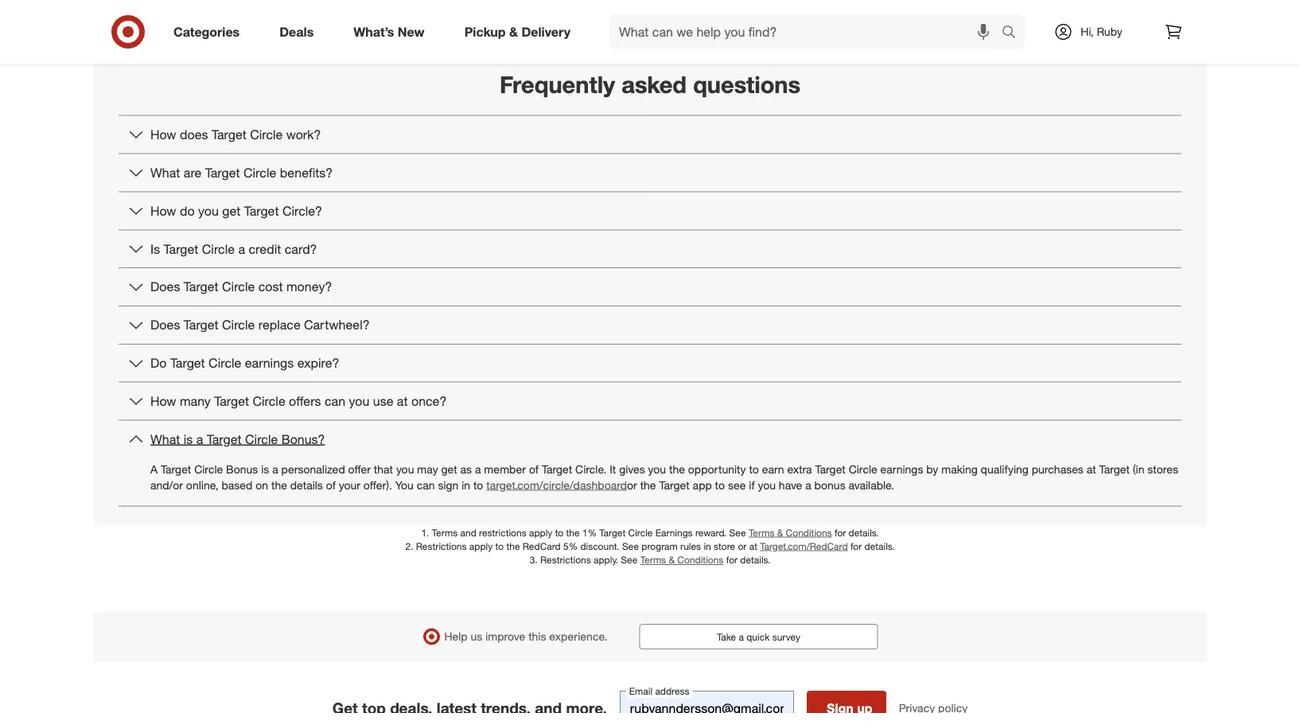 Task type: vqa. For each thing, say whether or not it's contained in the screenshot.
Cat
no



Task type: locate. For each thing, give the bounding box(es) containing it.
for right target.com/redcard link
[[851, 540, 862, 552]]

circle left cost
[[222, 279, 255, 295]]

online,
[[186, 478, 219, 492]]

of left your
[[326, 478, 336, 492]]

the down gives
[[641, 478, 656, 492]]

1 vertical spatial get
[[441, 462, 457, 476]]

1. terms and restrictions apply to the 1% target circle earnings reward. see terms & conditions for details. 2. restrictions apply to the redcard 5% discount. see program rules in store or at target.com/redcard for details. 3. restrictions apply. see terms & conditions for details.
[[406, 527, 895, 566]]

you up you
[[396, 462, 414, 476]]

0 vertical spatial how
[[150, 127, 176, 142]]

how many target circle offers can you use at once? button
[[119, 383, 1182, 420]]

does for does target circle replace cartwheel?
[[150, 317, 180, 333]]

target inside 1. terms and restrictions apply to the 1% target circle earnings reward. see terms & conditions for details. 2. restrictions apply to the redcard 5% discount. see program rules in store or at target.com/redcard for details. 3. restrictions apply. see terms & conditions for details.
[[600, 527, 626, 539]]

circle up program
[[628, 527, 653, 539]]

how
[[150, 127, 176, 142], [150, 203, 176, 218], [150, 393, 176, 409]]

1 what from the top
[[150, 165, 180, 180]]

2 vertical spatial &
[[669, 554, 675, 566]]

quick
[[747, 631, 770, 643]]

what
[[150, 165, 180, 180], [150, 432, 180, 447]]

3.
[[530, 554, 538, 566]]

is target circle a credit card?
[[150, 241, 317, 257]]

0 vertical spatial in
[[462, 478, 471, 492]]

restrictions
[[416, 540, 467, 552], [541, 554, 591, 566]]

what inside dropdown button
[[150, 432, 180, 447]]

a left credit
[[238, 241, 245, 257]]

this
[[529, 630, 546, 644]]

terms & conditions link for 1. terms and restrictions apply to the 1% target circle earnings reward. see
[[749, 527, 832, 539]]

apply up redcard
[[529, 527, 553, 539]]

earnings left by
[[881, 462, 924, 476]]

2 does from the top
[[150, 317, 180, 333]]

0 vertical spatial is
[[184, 432, 193, 447]]

0 horizontal spatial in
[[462, 478, 471, 492]]

how left does
[[150, 127, 176, 142]]

2 vertical spatial at
[[750, 540, 758, 552]]

or right store
[[738, 540, 747, 552]]

you left the use
[[349, 393, 370, 409]]

0 horizontal spatial earnings
[[245, 355, 294, 371]]

a
[[150, 462, 158, 476]]

a inside button
[[739, 631, 744, 643]]

cartwheel?
[[304, 317, 370, 333]]

at right the use
[[397, 393, 408, 409]]

target.com/redcard link
[[760, 540, 848, 552]]

does inside dropdown button
[[150, 279, 180, 295]]

1 vertical spatial what
[[150, 432, 180, 447]]

1 vertical spatial in
[[704, 540, 711, 552]]

0 vertical spatial at
[[397, 393, 408, 409]]

target.com/circle/dashboard
[[487, 478, 627, 492]]

& right pickup
[[509, 24, 518, 39]]

0 vertical spatial conditions
[[786, 527, 832, 539]]

terms right 1.
[[432, 527, 458, 539]]

how inside 'dropdown button'
[[150, 203, 176, 218]]

0 horizontal spatial for
[[727, 554, 738, 566]]

terms up target.com/redcard link
[[749, 527, 775, 539]]

0 horizontal spatial get
[[222, 203, 241, 218]]

take a quick survey button
[[640, 624, 878, 650]]

improve
[[486, 630, 526, 644]]

target.com/circle/dashboard link
[[487, 478, 627, 492]]

0 horizontal spatial terms
[[432, 527, 458, 539]]

earnings down the does target circle replace cartwheel?
[[245, 355, 294, 371]]

how inside dropdown button
[[150, 393, 176, 409]]

1 vertical spatial how
[[150, 203, 176, 218]]

2 vertical spatial for
[[727, 554, 738, 566]]

expire?
[[297, 355, 339, 371]]

what for what is a target circle bonus?
[[150, 432, 180, 447]]

is up on on the left
[[261, 462, 269, 476]]

what inside dropdown button
[[150, 165, 180, 180]]

2 vertical spatial see
[[621, 554, 638, 566]]

1 vertical spatial apply
[[470, 540, 493, 552]]

and
[[461, 527, 477, 539]]

in down as
[[462, 478, 471, 492]]

does target circle replace cartwheel? button
[[119, 306, 1182, 344]]

of
[[529, 462, 539, 476], [326, 478, 336, 492]]

is inside a target circle bonus is a personalized offer that you may get as a member of target circle. it gives you the opportunity to earn extra target circle earnings by making qualifying purchases at target (in stores and/or online, based on the details of your offer). you can sign in to
[[261, 462, 269, 476]]

circle down how do you get target circle? at left top
[[202, 241, 235, 257]]

in down reward. on the bottom right of page
[[704, 540, 711, 552]]

earnings inside a target circle bonus is a personalized offer that you may get as a member of target circle. it gives you the opportunity to earn extra target circle earnings by making qualifying purchases at target (in stores and/or online, based on the details of your offer). you can sign in to
[[881, 462, 924, 476]]

what's
[[354, 24, 394, 39]]

1 horizontal spatial or
[[738, 540, 747, 552]]

circle
[[250, 127, 283, 142], [244, 165, 276, 180], [202, 241, 235, 257], [222, 279, 255, 295], [222, 317, 255, 333], [209, 355, 241, 371], [253, 393, 286, 409], [245, 432, 278, 447], [194, 462, 223, 476], [849, 462, 878, 476], [628, 527, 653, 539]]

1 horizontal spatial &
[[669, 554, 675, 566]]

how for how do you get target circle?
[[150, 203, 176, 218]]

sign
[[438, 478, 459, 492]]

& down program
[[669, 554, 675, 566]]

pickup
[[465, 24, 506, 39]]

app
[[693, 478, 712, 492]]

get up sign
[[441, 462, 457, 476]]

program
[[642, 540, 678, 552]]

how inside dropdown button
[[150, 127, 176, 142]]

0 horizontal spatial apply
[[470, 540, 493, 552]]

you
[[198, 203, 219, 218], [349, 393, 370, 409], [396, 462, 414, 476], [648, 462, 666, 476], [758, 478, 776, 492]]

of up target.com/circle/dashboard link
[[529, 462, 539, 476]]

What can we help you find? suggestions appear below search field
[[610, 14, 1006, 49]]

circle up bonus
[[245, 432, 278, 447]]

1 vertical spatial does
[[150, 317, 180, 333]]

1 horizontal spatial in
[[704, 540, 711, 552]]

1 vertical spatial conditions
[[678, 554, 724, 566]]

1 horizontal spatial terms & conditions link
[[749, 527, 832, 539]]

that
[[374, 462, 393, 476]]

1 vertical spatial can
[[417, 478, 435, 492]]

personalized
[[281, 462, 345, 476]]

see up store
[[730, 527, 746, 539]]

1 horizontal spatial restrictions
[[541, 554, 591, 566]]

based
[[222, 478, 253, 492]]

3 how from the top
[[150, 393, 176, 409]]

in inside 1. terms and restrictions apply to the 1% target circle earnings reward. see terms & conditions for details. 2. restrictions apply to the redcard 5% discount. see program rules in store or at target.com/redcard for details. 3. restrictions apply. see terms & conditions for details.
[[704, 540, 711, 552]]

pickup & delivery
[[465, 24, 571, 39]]

are
[[184, 165, 202, 180]]

1 vertical spatial for
[[851, 540, 862, 552]]

circle down does target circle cost money?
[[222, 317, 255, 333]]

for down store
[[727, 554, 738, 566]]

the down 'restrictions'
[[507, 540, 520, 552]]

0 horizontal spatial terms & conditions link
[[641, 554, 724, 566]]

details.
[[849, 527, 879, 539], [865, 540, 895, 552], [741, 554, 771, 566]]

1 vertical spatial is
[[261, 462, 269, 476]]

earnings
[[245, 355, 294, 371], [881, 462, 924, 476]]

cost
[[258, 279, 283, 295]]

2 what from the top
[[150, 432, 180, 447]]

target
[[212, 127, 247, 142], [205, 165, 240, 180], [244, 203, 279, 218], [164, 241, 198, 257], [184, 279, 219, 295], [184, 317, 219, 333], [170, 355, 205, 371], [214, 393, 249, 409], [207, 432, 242, 447], [161, 462, 191, 476], [542, 462, 573, 476], [816, 462, 846, 476], [1100, 462, 1130, 476], [659, 478, 690, 492], [600, 527, 626, 539]]

to up 5%
[[555, 527, 564, 539]]

get inside 'dropdown button'
[[222, 203, 241, 218]]

a down many
[[196, 432, 203, 447]]

is down many
[[184, 432, 193, 447]]

in inside a target circle bonus is a personalized offer that you may get as a member of target circle. it gives you the opportunity to earn extra target circle earnings by making qualifying purchases at target (in stores and/or online, based on the details of your offer). you can sign in to
[[462, 478, 471, 492]]

1 horizontal spatial get
[[441, 462, 457, 476]]

circle up how do you get target circle? at left top
[[244, 165, 276, 180]]

circle.
[[576, 462, 607, 476]]

at right store
[[750, 540, 758, 552]]

1 vertical spatial details.
[[865, 540, 895, 552]]

at right purchases
[[1087, 462, 1097, 476]]

terms & conditions link down rules
[[641, 554, 724, 566]]

0 vertical spatial for
[[835, 527, 846, 539]]

0 vertical spatial apply
[[529, 527, 553, 539]]

1 vertical spatial or
[[738, 540, 747, 552]]

or inside 1. terms and restrictions apply to the 1% target circle earnings reward. see terms & conditions for details. 2. restrictions apply to the redcard 5% discount. see program rules in store or at target.com/redcard for details. 3. restrictions apply. see terms & conditions for details.
[[738, 540, 747, 552]]

the up 5%
[[566, 527, 580, 539]]

or down gives
[[627, 478, 637, 492]]

can right offers
[[325, 393, 346, 409]]

it
[[610, 462, 616, 476]]

1 horizontal spatial of
[[529, 462, 539, 476]]

at
[[397, 393, 408, 409], [1087, 462, 1097, 476], [750, 540, 758, 552]]

0 horizontal spatial &
[[509, 24, 518, 39]]

see left program
[[622, 540, 639, 552]]

earn
[[762, 462, 785, 476]]

1 vertical spatial at
[[1087, 462, 1097, 476]]

restrictions down 1.
[[416, 540, 467, 552]]

1 horizontal spatial is
[[261, 462, 269, 476]]

2 horizontal spatial at
[[1087, 462, 1097, 476]]

new
[[398, 24, 425, 39]]

1 horizontal spatial at
[[750, 540, 758, 552]]

does down is
[[150, 279, 180, 295]]

deals link
[[266, 14, 334, 49]]

categories
[[174, 24, 240, 39]]

2 vertical spatial how
[[150, 393, 176, 409]]

the up 'target.com/circle/dashboard or the target app to see if you have a bonus available.'
[[670, 462, 685, 476]]

circle up available.
[[849, 462, 878, 476]]

circle inside "dropdown button"
[[222, 317, 255, 333]]

circle left work?
[[250, 127, 283, 142]]

what left "are"
[[150, 165, 180, 180]]

terms down program
[[641, 554, 666, 566]]

None text field
[[620, 691, 794, 713]]

0 vertical spatial what
[[150, 165, 180, 180]]

can inside a target circle bonus is a personalized offer that you may get as a member of target circle. it gives you the opportunity to earn extra target circle earnings by making qualifying purchases at target (in stores and/or online, based on the details of your offer). you can sign in to
[[417, 478, 435, 492]]

0 horizontal spatial restrictions
[[416, 540, 467, 552]]

0 vertical spatial of
[[529, 462, 539, 476]]

what's new
[[354, 24, 425, 39]]

&
[[509, 24, 518, 39], [778, 527, 784, 539], [669, 554, 675, 566]]

apply down 'and'
[[470, 540, 493, 552]]

0 vertical spatial terms & conditions link
[[749, 527, 832, 539]]

what's new link
[[340, 14, 445, 49]]

to down 'restrictions'
[[496, 540, 504, 552]]

1 horizontal spatial apply
[[529, 527, 553, 539]]

2 horizontal spatial for
[[851, 540, 862, 552]]

as
[[461, 462, 472, 476]]

1 vertical spatial terms & conditions link
[[641, 554, 724, 566]]

0 horizontal spatial or
[[627, 478, 637, 492]]

see right apply.
[[621, 554, 638, 566]]

questions
[[693, 70, 801, 99]]

circle up many
[[209, 355, 241, 371]]

conditions up target.com/redcard link
[[786, 527, 832, 539]]

terms & conditions link up target.com/redcard link
[[749, 527, 832, 539]]

conditions down rules
[[678, 554, 724, 566]]

1%
[[583, 527, 597, 539]]

0 vertical spatial get
[[222, 203, 241, 218]]

& up target.com/redcard link
[[778, 527, 784, 539]]

does
[[150, 279, 180, 295], [150, 317, 180, 333]]

frequently
[[500, 70, 616, 99]]

can down may
[[417, 478, 435, 492]]

1 horizontal spatial can
[[417, 478, 435, 492]]

1 vertical spatial earnings
[[881, 462, 924, 476]]

work?
[[286, 127, 321, 142]]

get up the is target circle a credit card?
[[222, 203, 241, 218]]

see
[[730, 527, 746, 539], [622, 540, 639, 552], [621, 554, 638, 566]]

a
[[238, 241, 245, 257], [196, 432, 203, 447], [272, 462, 278, 476], [475, 462, 481, 476], [806, 478, 812, 492], [739, 631, 744, 643]]

how does target circle work?
[[150, 127, 321, 142]]

how do you get target circle?
[[150, 203, 322, 218]]

experience.
[[550, 630, 608, 644]]

1 vertical spatial &
[[778, 527, 784, 539]]

restrictions down 5%
[[541, 554, 591, 566]]

does target circle cost money? button
[[119, 268, 1182, 306]]

1 vertical spatial of
[[326, 478, 336, 492]]

0 horizontal spatial at
[[397, 393, 408, 409]]

how left many
[[150, 393, 176, 409]]

you right do
[[198, 203, 219, 218]]

does inside "dropdown button"
[[150, 317, 180, 333]]

1 horizontal spatial conditions
[[786, 527, 832, 539]]

for up target.com/redcard link
[[835, 527, 846, 539]]

is
[[184, 432, 193, 447], [261, 462, 269, 476]]

or
[[627, 478, 637, 492], [738, 540, 747, 552]]

0 vertical spatial or
[[627, 478, 637, 492]]

0 vertical spatial does
[[150, 279, 180, 295]]

get
[[222, 203, 241, 218], [441, 462, 457, 476]]

0 vertical spatial &
[[509, 24, 518, 39]]

how left do
[[150, 203, 176, 218]]

apply
[[529, 527, 553, 539], [470, 540, 493, 552]]

2 how from the top
[[150, 203, 176, 218]]

0 vertical spatial earnings
[[245, 355, 294, 371]]

1 how from the top
[[150, 127, 176, 142]]

terms
[[432, 527, 458, 539], [749, 527, 775, 539], [641, 554, 666, 566]]

rules
[[681, 540, 701, 552]]

2 horizontal spatial &
[[778, 527, 784, 539]]

1 horizontal spatial earnings
[[881, 462, 924, 476]]

extra
[[788, 462, 812, 476]]

what up a
[[150, 432, 180, 447]]

redcard
[[523, 540, 561, 552]]

do target circle earnings expire?
[[150, 355, 339, 371]]

1 does from the top
[[150, 279, 180, 295]]

a right take
[[739, 631, 744, 643]]

get inside a target circle bonus is a personalized offer that you may get as a member of target circle. it gives you the opportunity to earn extra target circle earnings by making qualifying purchases at target (in stores and/or online, based on the details of your offer). you can sign in to
[[441, 462, 457, 476]]

0 horizontal spatial conditions
[[678, 554, 724, 566]]

how do you get target circle? button
[[119, 192, 1182, 230]]

you right "if"
[[758, 478, 776, 492]]

0 horizontal spatial can
[[325, 393, 346, 409]]

0 horizontal spatial is
[[184, 432, 193, 447]]

does up do
[[150, 317, 180, 333]]

conditions
[[786, 527, 832, 539], [678, 554, 724, 566]]

0 vertical spatial can
[[325, 393, 346, 409]]

at inside 1. terms and restrictions apply to the 1% target circle earnings reward. see terms & conditions for details. 2. restrictions apply to the redcard 5% discount. see program rules in store or at target.com/redcard for details. 3. restrictions apply. see terms & conditions for details.
[[750, 540, 758, 552]]



Task type: describe. For each thing, give the bounding box(es) containing it.
may
[[417, 462, 438, 476]]

1 vertical spatial see
[[622, 540, 639, 552]]

a right bonus
[[272, 462, 278, 476]]

terms & conditions link for 3. restrictions apply. see
[[641, 554, 724, 566]]

credit
[[249, 241, 281, 257]]

use
[[373, 393, 394, 409]]

survey
[[773, 631, 801, 643]]

target.com/redcard
[[760, 540, 848, 552]]

how many target circle offers can you use at once?
[[150, 393, 447, 409]]

search
[[995, 26, 1033, 41]]

offers
[[289, 393, 321, 409]]

see
[[728, 478, 746, 492]]

do
[[180, 203, 195, 218]]

details
[[290, 478, 323, 492]]

offer
[[348, 462, 371, 476]]

earnings
[[656, 527, 693, 539]]

your
[[339, 478, 361, 492]]

what is a target circle bonus?
[[150, 432, 325, 447]]

1.
[[421, 527, 429, 539]]

1 vertical spatial restrictions
[[541, 554, 591, 566]]

at inside how many target circle offers can you use at once? dropdown button
[[397, 393, 408, 409]]

is inside dropdown button
[[184, 432, 193, 447]]

you right gives
[[648, 462, 666, 476]]

bonus?
[[282, 432, 325, 447]]

delivery
[[522, 24, 571, 39]]

circle inside 1. terms and restrictions apply to the 1% target circle earnings reward. see terms & conditions for details. 2. restrictions apply to the redcard 5% discount. see program rules in store or at target.com/redcard for details. 3. restrictions apply. see terms & conditions for details.
[[628, 527, 653, 539]]

us
[[471, 630, 483, 644]]

gives
[[619, 462, 645, 476]]

does target circle cost money?
[[150, 279, 332, 295]]

you
[[395, 478, 414, 492]]

how for how many target circle offers can you use at once?
[[150, 393, 176, 409]]

have
[[779, 478, 803, 492]]

a right the have
[[806, 478, 812, 492]]

help us improve this experience.
[[445, 630, 608, 644]]

circle left offers
[[253, 393, 286, 409]]

if
[[749, 478, 755, 492]]

deals
[[280, 24, 314, 39]]

do target circle earnings expire? button
[[119, 345, 1182, 382]]

help
[[445, 630, 468, 644]]

2 horizontal spatial terms
[[749, 527, 775, 539]]

what is a target circle bonus? button
[[119, 421, 1182, 458]]

hi,
[[1081, 25, 1094, 39]]

to up "if"
[[749, 462, 759, 476]]

reward.
[[696, 527, 727, 539]]

purchases
[[1032, 462, 1084, 476]]

(in
[[1133, 462, 1145, 476]]

card?
[[285, 241, 317, 257]]

circle?
[[283, 203, 322, 218]]

can inside how many target circle offers can you use at once? dropdown button
[[325, 393, 346, 409]]

to down opportunity
[[715, 478, 725, 492]]

does target circle replace cartwheel?
[[150, 317, 370, 333]]

ruby
[[1097, 25, 1123, 39]]

the right on on the left
[[271, 478, 287, 492]]

you inside how many target circle offers can you use at once? dropdown button
[[349, 393, 370, 409]]

on
[[256, 478, 268, 492]]

available.
[[849, 478, 895, 492]]

2 vertical spatial details.
[[741, 554, 771, 566]]

making
[[942, 462, 978, 476]]

how for how does target circle work?
[[150, 127, 176, 142]]

2.
[[406, 540, 414, 552]]

0 horizontal spatial of
[[326, 478, 336, 492]]

a inside dropdown button
[[238, 241, 245, 257]]

what are target circle benefits? button
[[119, 154, 1182, 191]]

replace
[[258, 317, 301, 333]]

opportunity
[[688, 462, 746, 476]]

restrictions
[[479, 527, 527, 539]]

take a quick survey
[[717, 631, 801, 643]]

member
[[484, 462, 526, 476]]

0 vertical spatial restrictions
[[416, 540, 467, 552]]

you inside how do you get target circle? 'dropdown button'
[[198, 203, 219, 218]]

a target circle bonus is a personalized offer that you may get as a member of target circle. it gives you the opportunity to earn extra target circle earnings by making qualifying purchases at target (in stores and/or online, based on the details of your offer). you can sign in to
[[150, 462, 1179, 492]]

a inside dropdown button
[[196, 432, 203, 447]]

to right sign
[[474, 478, 484, 492]]

store
[[714, 540, 736, 552]]

target inside 'dropdown button'
[[244, 203, 279, 218]]

search button
[[995, 14, 1033, 53]]

and/or
[[150, 478, 183, 492]]

what for what are target circle benefits?
[[150, 165, 180, 180]]

is target circle a credit card? button
[[119, 230, 1182, 268]]

by
[[927, 462, 939, 476]]

circle up online,
[[194, 462, 223, 476]]

5%
[[564, 540, 578, 552]]

1 horizontal spatial terms
[[641, 554, 666, 566]]

apply.
[[594, 554, 618, 566]]

discount.
[[581, 540, 620, 552]]

target.com/circle/dashboard or the target app to see if you have a bonus available.
[[487, 478, 895, 492]]

0 vertical spatial see
[[730, 527, 746, 539]]

do
[[150, 355, 167, 371]]

how does target circle work? button
[[119, 116, 1182, 153]]

at inside a target circle bonus is a personalized offer that you may get as a member of target circle. it gives you the opportunity to earn extra target circle earnings by making qualifying purchases at target (in stores and/or online, based on the details of your offer). you can sign in to
[[1087, 462, 1097, 476]]

0 vertical spatial details.
[[849, 527, 879, 539]]

many
[[180, 393, 211, 409]]

target inside "dropdown button"
[[184, 317, 219, 333]]

benefits?
[[280, 165, 333, 180]]

hi, ruby
[[1081, 25, 1123, 39]]

is
[[150, 241, 160, 257]]

what are target circle benefits?
[[150, 165, 333, 180]]

a right as
[[475, 462, 481, 476]]

money?
[[287, 279, 332, 295]]

earnings inside dropdown button
[[245, 355, 294, 371]]

does for does target circle cost money?
[[150, 279, 180, 295]]

take
[[717, 631, 736, 643]]

once?
[[412, 393, 447, 409]]

pickup & delivery link
[[451, 14, 591, 49]]

1 horizontal spatial for
[[835, 527, 846, 539]]

does
[[180, 127, 208, 142]]

stores
[[1148, 462, 1179, 476]]

bonus
[[226, 462, 258, 476]]

categories link
[[160, 14, 260, 49]]



